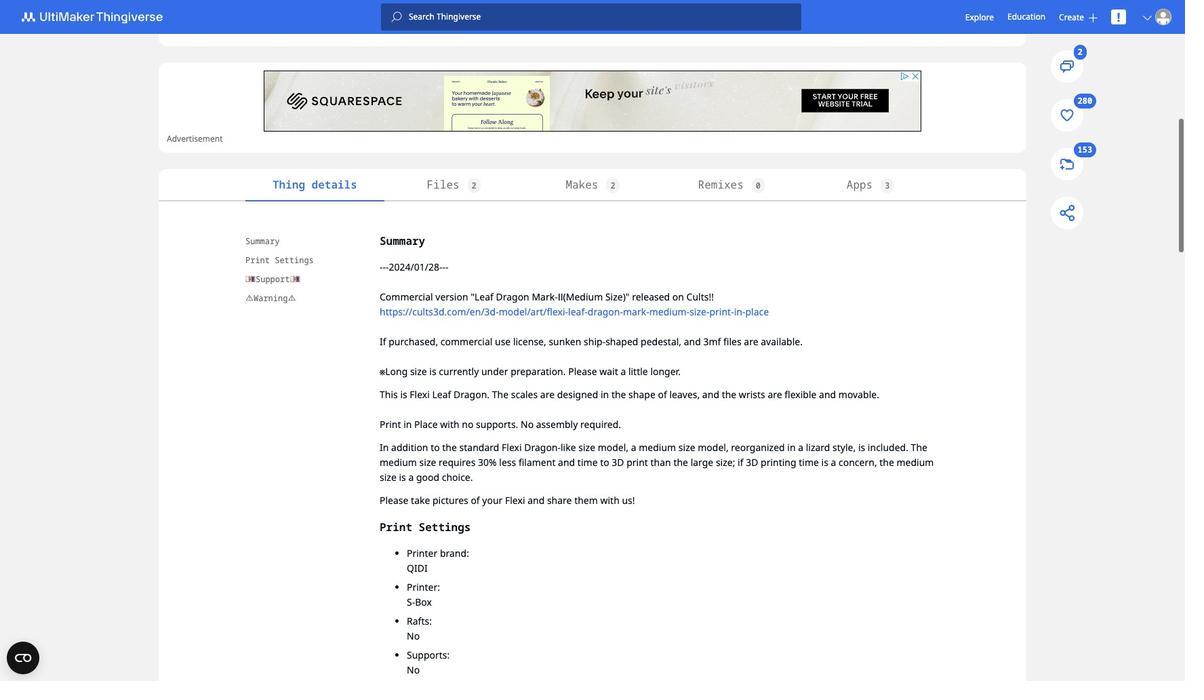 Task type: vqa. For each thing, say whether or not it's contained in the screenshot.
wait
yes



Task type: describe. For each thing, give the bounding box(es) containing it.
designer
[[746, 6, 798, 21]]

a right "post"
[[400, 6, 407, 21]]

version
[[436, 290, 468, 303]]

thing details
[[273, 177, 357, 192]]

is left good
[[399, 471, 406, 484]]

2 for files
[[472, 180, 477, 191]]

---2024/01/28---
[[380, 260, 449, 273]]

education
[[1008, 11, 1046, 22]]

the down included.
[[880, 456, 895, 469]]

concern,
[[839, 456, 878, 469]]

💷support💷
[[246, 273, 300, 285]]

mark-
[[532, 290, 558, 303]]

dragon
[[496, 290, 530, 303]]

in addition to the standard flexi dragon-like size model, a medium size model, reorganized in a lizard style, is included. the medium size requires 30% less filament and time to 3d print than the large size; if 3d printing time is a concern, the medium size is a good choice.
[[380, 441, 937, 484]]

advertisement
[[167, 133, 223, 144]]

makerbot logo image
[[14, 9, 179, 25]]

addition
[[391, 441, 428, 454]]

3 - from the left
[[386, 260, 389, 273]]

open widget image
[[7, 642, 39, 674]]

the right than in the right of the page
[[674, 456, 689, 469]]

less
[[499, 456, 516, 469]]

a down 'style,'
[[831, 456, 837, 469]]

shape
[[629, 388, 656, 401]]

a left good
[[409, 471, 414, 484]]

designed
[[557, 388, 599, 401]]

is right this
[[400, 388, 407, 401]]

pedestal,
[[641, 335, 682, 348]]

1 horizontal spatial are
[[744, 335, 759, 348]]

2 printer from the top
[[407, 581, 438, 594]]

print settings button
[[246, 253, 347, 268]]

report thing
[[585, 6, 663, 21]]

⚠warning⚠
[[246, 292, 296, 304]]

pictures
[[433, 494, 469, 507]]

settings inside button
[[275, 254, 314, 266]]

standard
[[460, 441, 500, 454]]

is up concern,
[[859, 441, 866, 454]]

little
[[629, 365, 648, 378]]

2 model, from the left
[[698, 441, 729, 454]]

wrists
[[739, 388, 766, 401]]

place
[[415, 418, 438, 431]]

size)"
[[606, 290, 630, 303]]

dragon-
[[588, 305, 623, 318]]

license,
[[513, 335, 547, 348]]

2 time from the left
[[799, 456, 819, 469]]

printing
[[761, 456, 797, 469]]

0
[[756, 180, 761, 191]]

included.
[[868, 441, 909, 454]]

if
[[738, 456, 744, 469]]

use
[[495, 335, 511, 348]]

0 horizontal spatial are
[[541, 388, 555, 401]]

commercial
[[380, 290, 433, 303]]

print-
[[710, 305, 734, 318]]

reorganized
[[731, 441, 785, 454]]

print settings inside button
[[246, 254, 314, 266]]

post
[[368, 6, 394, 21]]

scales
[[511, 388, 538, 401]]

and left 3mf
[[684, 335, 701, 348]]

4 - from the left
[[443, 260, 446, 273]]

large
[[691, 456, 714, 469]]

1 vertical spatial settings
[[419, 520, 471, 535]]

makes
[[566, 177, 599, 192]]

create
[[1060, 11, 1085, 23]]

no
[[462, 418, 474, 431]]

files
[[724, 335, 742, 348]]

if
[[380, 335, 386, 348]]

in inside in addition to the standard flexi dragon-like size model, a medium size model, reorganized in a lizard style, is included. the medium size requires 30% less filament and time to 3d print than the large size; if 3d printing time is a concern, the medium size is a good choice.
[[788, 441, 796, 454]]

summary inside button
[[246, 235, 280, 247]]

0 horizontal spatial to
[[431, 441, 440, 454]]

2 - from the left
[[383, 260, 386, 273]]

and inside in addition to the standard flexi dragon-like size model, a medium size model, reorganized in a lizard style, is included. the medium size requires 30% less filament and time to 3d print than the large size; if 3d printing time is a concern, the medium size is a good choice.
[[558, 456, 575, 469]]

size down in
[[380, 471, 397, 484]]

1 printer from the top
[[407, 547, 438, 560]]

watch
[[496, 6, 528, 21]]

1 vertical spatial of
[[471, 494, 480, 507]]

shaped
[[606, 335, 639, 348]]

1 vertical spatial with
[[601, 494, 620, 507]]

mark-
[[623, 305, 650, 318]]

!
[[1118, 9, 1121, 25]]

0 horizontal spatial medium
[[380, 456, 417, 469]]

summary button
[[246, 234, 347, 249]]

the inside in addition to the standard flexi dragon-like size model, a medium size model, reorganized in a lizard style, is included. the medium size requires 30% less filament and time to 3d print than the large size; if 3d printing time is a concern, the medium size is a good choice.
[[911, 441, 928, 454]]

0 vertical spatial with
[[440, 418, 460, 431]]

make
[[413, 6, 439, 21]]

size up good
[[420, 456, 436, 469]]

tip
[[720, 6, 740, 21]]

medium-
[[650, 305, 690, 318]]

1 horizontal spatial in
[[601, 388, 609, 401]]

post a make link
[[351, 0, 476, 30]]

explore button
[[966, 11, 994, 23]]

longer.
[[651, 365, 681, 378]]

flexi for of
[[505, 494, 525, 507]]

box
[[415, 596, 432, 608]]

lizard
[[806, 441, 831, 454]]

0 vertical spatial flexi
[[410, 388, 430, 401]]

is down lizard
[[822, 456, 829, 469]]

a left lizard
[[799, 441, 804, 454]]

good
[[416, 471, 440, 484]]

print inside button
[[246, 254, 270, 266]]

tip designer button
[[704, 0, 834, 30]]

commercial version "leaf dragon mark-ⅱ(medium size)" released on cults!! https://cults3d.com/en/3d-model/art/flexi-leaf-dragon-mark-medium-size-print-in-place
[[380, 290, 769, 318]]

commercial
[[441, 335, 493, 348]]

2 horizontal spatial medium
[[897, 456, 934, 469]]

take
[[411, 494, 430, 507]]

details
[[312, 177, 357, 192]]

5 - from the left
[[446, 260, 449, 273]]

apps
[[847, 177, 873, 192]]

requires
[[439, 456, 476, 469]]

Search Thingiverse text field
[[402, 12, 802, 22]]

currently
[[439, 365, 479, 378]]

the up requires
[[442, 441, 457, 454]]

watch button
[[480, 0, 565, 30]]

explore
[[966, 11, 994, 23]]

supports
[[407, 648, 447, 661]]

share
[[547, 494, 572, 507]]

1 vertical spatial in
[[404, 418, 412, 431]]

30%
[[478, 456, 497, 469]]

153
[[1078, 144, 1093, 156]]

a up print
[[631, 441, 637, 454]]

size up large
[[679, 441, 696, 454]]

is up leaf
[[430, 365, 437, 378]]

280
[[1078, 95, 1093, 107]]

post a make
[[368, 6, 439, 21]]

s-
[[407, 596, 415, 608]]



Task type: locate. For each thing, give the bounding box(es) containing it.
size
[[410, 365, 427, 378], [579, 441, 596, 454], [679, 441, 696, 454], [420, 456, 436, 469], [380, 471, 397, 484]]

flexi up less at the left of the page
[[502, 441, 522, 454]]

with left us!
[[601, 494, 620, 507]]

1 vertical spatial print settings
[[380, 520, 471, 535]]

and
[[684, 335, 701, 348], [703, 388, 720, 401], [819, 388, 837, 401], [558, 456, 575, 469], [528, 494, 545, 507]]

model, up large
[[698, 441, 729, 454]]

available.
[[761, 335, 803, 348]]

0 vertical spatial to
[[431, 441, 440, 454]]

1 vertical spatial to
[[600, 456, 610, 469]]

1 horizontal spatial print settings
[[380, 520, 471, 535]]

search control image
[[391, 12, 402, 22]]

supports.
[[476, 418, 519, 431]]

of
[[658, 388, 667, 401], [471, 494, 480, 507]]

assembly
[[536, 418, 578, 431]]

summary
[[380, 233, 425, 248], [246, 235, 280, 247]]

advertisement element
[[264, 71, 922, 132]]

settings down summary button at the left top
[[275, 254, 314, 266]]

are right the files
[[744, 335, 759, 348]]

print settings
[[246, 254, 314, 266], [380, 520, 471, 535]]

model/art/flexi-
[[499, 305, 569, 318]]

model, down 'required.'
[[598, 441, 629, 454]]

thing
[[273, 177, 305, 192]]

1 vertical spatial please
[[380, 494, 409, 507]]

dragon-
[[524, 441, 561, 454]]

0 horizontal spatial summary
[[246, 235, 280, 247]]

flexi left leaf
[[410, 388, 430, 401]]

please left take
[[380, 494, 409, 507]]

leaf
[[432, 388, 451, 401]]

1 horizontal spatial time
[[799, 456, 819, 469]]

settings down pictures
[[419, 520, 471, 535]]

2 vertical spatial flexi
[[505, 494, 525, 507]]

avatar image
[[1156, 9, 1172, 25]]

2 vertical spatial no
[[407, 663, 420, 676]]

1 vertical spatial the
[[911, 441, 928, 454]]

1 vertical spatial printer
[[407, 581, 438, 594]]

print down take
[[380, 520, 412, 535]]

0 vertical spatial printer
[[407, 547, 438, 560]]

0 vertical spatial print settings
[[246, 254, 314, 266]]

-
[[380, 260, 383, 273], [383, 260, 386, 273], [386, 260, 389, 273], [443, 260, 446, 273], [446, 260, 449, 273]]

report thing link
[[569, 0, 700, 30]]

3d left print
[[612, 456, 624, 469]]

dragon.
[[454, 388, 490, 401]]

1 time from the left
[[578, 456, 598, 469]]

※long size is currently under preparation. please wait a little longer.
[[380, 365, 681, 378]]

1 horizontal spatial of
[[658, 388, 667, 401]]

the right included.
[[911, 441, 928, 454]]

https://cults3d.com/en/3d-model/art/flexi-leaf-dragon-mark-medium-size-print-in-place link
[[380, 305, 769, 318]]

a right wait
[[621, 365, 626, 378]]

no up dragon- in the left bottom of the page
[[521, 418, 534, 431]]

0 vertical spatial of
[[658, 388, 667, 401]]

a
[[400, 6, 407, 21], [621, 365, 626, 378], [631, 441, 637, 454], [799, 441, 804, 454], [831, 456, 837, 469], [409, 471, 414, 484]]

and down like
[[558, 456, 575, 469]]

leaf-
[[569, 305, 588, 318]]

in up printing
[[788, 441, 796, 454]]

0 horizontal spatial print settings
[[246, 254, 314, 266]]

2 right the makes
[[611, 180, 616, 191]]

print settings up 💷support💷
[[246, 254, 314, 266]]

1 horizontal spatial with
[[601, 494, 620, 507]]

print up 💷support💷
[[246, 254, 270, 266]]

medium up than in the right of the page
[[639, 441, 676, 454]]

the down under
[[492, 388, 509, 401]]

purchased,
[[389, 335, 438, 348]]

printer
[[407, 547, 438, 560], [407, 581, 438, 594]]

1 horizontal spatial medium
[[639, 441, 676, 454]]

no down the rafts on the left of the page
[[407, 630, 420, 642]]

💷support💷 button
[[246, 272, 347, 287]]

size right like
[[579, 441, 596, 454]]

the
[[612, 388, 626, 401], [722, 388, 737, 401], [442, 441, 457, 454], [674, 456, 689, 469], [880, 456, 895, 469]]

under
[[482, 365, 508, 378]]

0 horizontal spatial with
[[440, 418, 460, 431]]

1 vertical spatial print
[[380, 418, 401, 431]]

create button
[[1060, 11, 1098, 23]]

like
[[561, 441, 576, 454]]

please up designed
[[569, 365, 597, 378]]

this is flexi leaf dragon. the scales are designed in the shape of leaves, and the wrists are flexible and movable.
[[380, 388, 880, 401]]

⚠warning⚠ button
[[246, 291, 347, 306]]

movable.
[[839, 388, 880, 401]]

※long
[[380, 365, 408, 378]]

cults!!
[[687, 290, 714, 303]]

0 horizontal spatial time
[[578, 456, 598, 469]]

to down place
[[431, 441, 440, 454]]

0 horizontal spatial model,
[[598, 441, 629, 454]]

2 horizontal spatial are
[[768, 388, 783, 401]]

in down wait
[[601, 388, 609, 401]]

0 horizontal spatial 3d
[[612, 456, 624, 469]]

0 vertical spatial please
[[569, 365, 597, 378]]

to
[[431, 441, 440, 454], [600, 456, 610, 469]]

1 horizontal spatial the
[[911, 441, 928, 454]]

on
[[673, 290, 684, 303]]

0 horizontal spatial in
[[404, 418, 412, 431]]

1 horizontal spatial model,
[[698, 441, 729, 454]]

and right leaves,
[[703, 388, 720, 401]]

1 horizontal spatial settings
[[419, 520, 471, 535]]

2 down create button
[[1078, 46, 1083, 58]]

in
[[380, 441, 389, 454]]

2 vertical spatial print
[[380, 520, 412, 535]]

2 horizontal spatial 2
[[1078, 46, 1083, 58]]

0 vertical spatial no
[[521, 418, 534, 431]]

1 vertical spatial flexi
[[502, 441, 522, 454]]

the left wrists
[[722, 388, 737, 401]]

ship-
[[584, 335, 606, 348]]

the left shape
[[612, 388, 626, 401]]

1 horizontal spatial summary
[[380, 233, 425, 248]]

thing details button
[[246, 169, 384, 201]]

printer up the box
[[407, 581, 438, 594]]

time up them
[[578, 456, 598, 469]]

tip designer
[[720, 6, 798, 21]]

summary up ---2024/01/28---
[[380, 233, 425, 248]]

0 vertical spatial the
[[492, 388, 509, 401]]

required.
[[581, 418, 621, 431]]

1 - from the left
[[380, 260, 383, 273]]

with left no
[[440, 418, 460, 431]]

rafts
[[407, 615, 429, 627]]

brand
[[440, 547, 467, 560]]

flexi right your in the bottom of the page
[[505, 494, 525, 507]]

0 horizontal spatial the
[[492, 388, 509, 401]]

0 vertical spatial settings
[[275, 254, 314, 266]]

1 horizontal spatial please
[[569, 365, 597, 378]]

2 horizontal spatial in
[[788, 441, 796, 454]]

sunken
[[549, 335, 582, 348]]

of right shape
[[658, 388, 667, 401]]

print settings down take
[[380, 520, 471, 535]]

https://cults3d.com/en/3d-
[[380, 305, 499, 318]]

qidi
[[407, 562, 428, 575]]

2 vertical spatial in
[[788, 441, 796, 454]]

medium down addition
[[380, 456, 417, 469]]

time down lizard
[[799, 456, 819, 469]]

than
[[651, 456, 671, 469]]

style,
[[833, 441, 856, 454]]

released
[[632, 290, 670, 303]]

summary up 'print settings' button
[[246, 235, 280, 247]]

2 for makes
[[611, 180, 616, 191]]

choice.
[[442, 471, 473, 484]]

plusicon image
[[1089, 13, 1098, 22]]

0 vertical spatial in
[[601, 388, 609, 401]]

2
[[1078, 46, 1083, 58], [472, 180, 477, 191], [611, 180, 616, 191]]

in-
[[734, 305, 746, 318]]

0 horizontal spatial please
[[380, 494, 409, 507]]

1 3d from the left
[[612, 456, 624, 469]]

print up in
[[380, 418, 401, 431]]

and right flexible
[[819, 388, 837, 401]]

3d right if
[[746, 456, 759, 469]]

is
[[430, 365, 437, 378], [400, 388, 407, 401], [859, 441, 866, 454], [822, 456, 829, 469], [399, 471, 406, 484]]

0 vertical spatial print
[[246, 254, 270, 266]]

0 horizontal spatial settings
[[275, 254, 314, 266]]

"leaf
[[471, 290, 494, 303]]

remixes
[[698, 177, 744, 192]]

education link
[[1008, 9, 1046, 24]]

this
[[380, 388, 398, 401]]

0 horizontal spatial of
[[471, 494, 480, 507]]

thing
[[631, 6, 663, 21]]

flexi inside in addition to the standard flexi dragon-like size model, a medium size model, reorganized in a lizard style, is included. the medium size requires 30% less filament and time to 3d print than the large size; if 3d printing time is a concern, the medium size is a good choice.
[[502, 441, 522, 454]]

size right ※long
[[410, 365, 427, 378]]

to left print
[[600, 456, 610, 469]]

0 horizontal spatial 2
[[472, 180, 477, 191]]

1 vertical spatial no
[[407, 630, 420, 642]]

no down supports
[[407, 663, 420, 676]]

printer up the qidi
[[407, 547, 438, 560]]

3mf
[[704, 335, 721, 348]]

place
[[746, 305, 769, 318]]

flexible
[[785, 388, 817, 401]]

medium
[[639, 441, 676, 454], [380, 456, 417, 469], [897, 456, 934, 469]]

please
[[569, 365, 597, 378], [380, 494, 409, 507]]

2 right files
[[472, 180, 477, 191]]

1 model, from the left
[[598, 441, 629, 454]]

1 horizontal spatial to
[[600, 456, 610, 469]]

are right scales
[[541, 388, 555, 401]]

and left share
[[528, 494, 545, 507]]

1 horizontal spatial 3d
[[746, 456, 759, 469]]

medium down included.
[[897, 456, 934, 469]]

no
[[521, 418, 534, 431], [407, 630, 420, 642], [407, 663, 420, 676]]

with
[[440, 418, 460, 431], [601, 494, 620, 507]]

preparation.
[[511, 365, 566, 378]]

them
[[575, 494, 598, 507]]

print
[[627, 456, 648, 469]]

flexi for the
[[502, 441, 522, 454]]

files
[[427, 177, 460, 192]]

are right wrists
[[768, 388, 783, 401]]

2 3d from the left
[[746, 456, 759, 469]]

1 horizontal spatial 2
[[611, 180, 616, 191]]

of left your in the bottom of the page
[[471, 494, 480, 507]]

:
[[467, 547, 469, 560], [438, 581, 440, 594], [429, 615, 432, 627], [447, 648, 450, 661]]

in left place
[[404, 418, 412, 431]]



